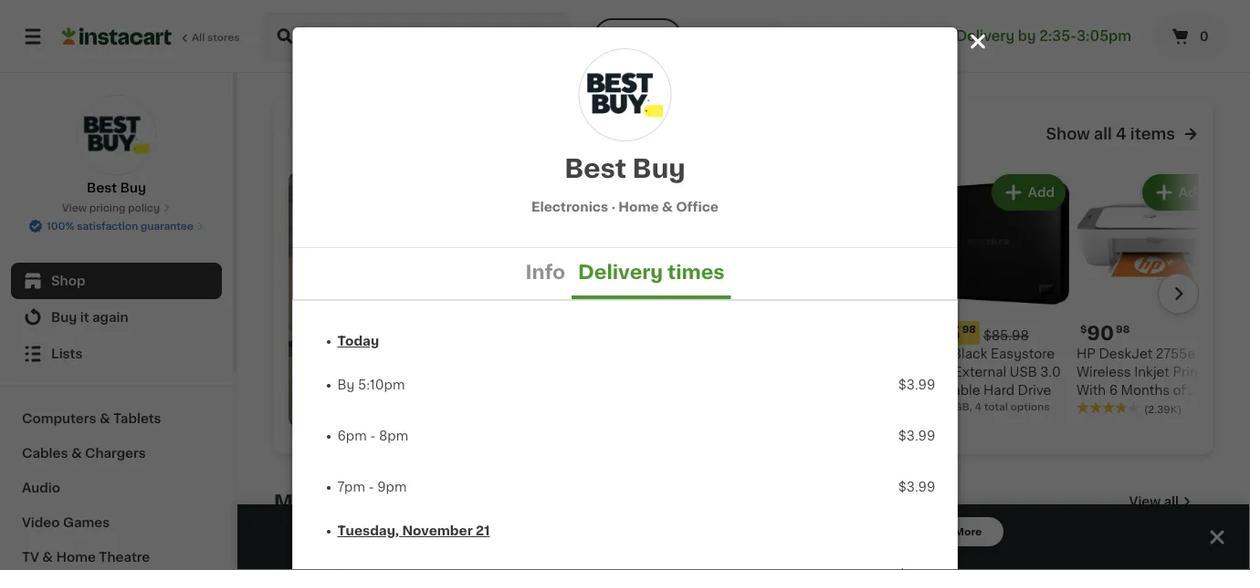 Task type: vqa. For each thing, say whether or not it's contained in the screenshot.
Months at the right
yes



Task type: describe. For each thing, give the bounding box(es) containing it.
category
[[413, 493, 509, 512]]

delivery times tab
[[572, 248, 731, 300]]

insignia black 10- sheet crosscut cd, dvd & paper shredder
[[775, 348, 901, 416]]

$
[[1080, 325, 1087, 335]]

it
[[80, 311, 89, 324]]

all for show
[[1094, 127, 1112, 142]]

portable
[[926, 385, 980, 398]]

75
[[936, 324, 960, 343]]

tuesday, november 21
[[337, 525, 490, 538]]

more button
[[933, 518, 1004, 547]]

by
[[337, 379, 355, 392]]

options inside wd black easystore 2tb external usb 3.0 portable hard drive 2000gb, 4 total options
[[1011, 403, 1050, 413]]

satisfaction
[[77, 221, 138, 232]]

shredder
[[775, 403, 835, 416]]

show
[[1046, 127, 1090, 142]]

loop,
[[1161, 31, 1190, 41]]

computers & tablets link
[[11, 402, 222, 437]]

options inside adjustable, sport loop, gps, starlight, 40mm, 7 total options
[[1096, 60, 1135, 70]]

98 inside $ 90 98
[[1116, 325, 1130, 335]]

- for 8pm
[[370, 430, 376, 443]]

delivery by 2:35-3:05pm link
[[927, 26, 1132, 47]]

buy it again link
[[11, 300, 222, 336]]

theatre
[[99, 552, 150, 564]]

policy
[[128, 203, 160, 213]]

item carousel region containing most popular category
[[274, 485, 1214, 571]]

electronics
[[532, 200, 608, 213]]

all
[[192, 32, 205, 42]]

1 $3.99 from the top
[[899, 379, 936, 392]]

ink
[[1125, 403, 1143, 416]]

view all
[[1129, 496, 1179, 509]]

usb
[[1010, 367, 1037, 379]]

& inside insignia black 10- sheet crosscut cd, dvd & paper shredder
[[808, 385, 818, 398]]

buy it again
[[51, 311, 128, 324]]

3:05pm
[[1077, 30, 1132, 43]]

dr
[[943, 30, 960, 43]]

& left office
[[662, 200, 673, 213]]

all stores
[[192, 32, 240, 42]]

cables & chargers
[[22, 448, 146, 460]]

delivery times
[[578, 263, 725, 282]]

100%
[[47, 221, 74, 232]]

lists
[[51, 348, 83, 361]]

audio link
[[11, 471, 222, 506]]

tv & home theatre
[[22, 552, 150, 564]]

audio
[[22, 482, 60, 495]]

best for the left best buy logo
[[87, 182, 117, 195]]

of
[[1173, 385, 1186, 398]]

aviation
[[882, 30, 939, 43]]

view all button
[[1122, 485, 1199, 521]]

white
[[1148, 421, 1186, 434]]

paper
[[821, 385, 859, 398]]

cover photo image
[[289, 171, 746, 429]]

all for view
[[1164, 496, 1179, 509]]

computers & tablets
[[22, 413, 161, 426]]

tab list containing info
[[293, 248, 958, 300]]

delivery by 2:35-3:05pm
[[956, 30, 1132, 43]]

hp deskjet 2755e wireless inkjet printer with 6 months of instant ink included with hp+ - white
[[1077, 348, 1216, 434]]

buy for rightmost best buy logo
[[633, 156, 686, 181]]

times
[[668, 263, 725, 282]]

1 with from the top
[[1077, 385, 1106, 398]]

delivery for delivery by 2:35-3:05pm
[[956, 30, 1015, 43]]

hard
[[984, 385, 1015, 398]]

home for theatre
[[56, 552, 96, 564]]

100% satisfaction guarantee button
[[28, 216, 204, 234]]

insignia
[[775, 348, 825, 361]]

items
[[1131, 127, 1175, 142]]

external
[[954, 367, 1007, 379]]

free
[[496, 525, 529, 540]]

total inside wd black easystore 2tb external usb 3.0 portable hard drive 2000gb, 4 total options
[[984, 403, 1008, 413]]

black for insignia
[[828, 348, 863, 361]]

2755e
[[1156, 348, 1196, 361]]

physical button
[[274, 0, 418, 44]]

computers
[[22, 413, 96, 426]]

instant
[[1077, 403, 1121, 416]]

tablets
[[113, 413, 161, 426]]

6pm - 8pm
[[337, 430, 408, 443]]

instacart logo image
[[62, 26, 172, 47]]

2400 aviation dr
[[841, 30, 960, 43]]

info
[[526, 263, 565, 282]]

easystore
[[991, 348, 1055, 361]]

add for hp deskjet 2755e wireless inkjet printer with 6 months of instant ink included with hp+ - white
[[1179, 187, 1206, 200]]

most popular category
[[274, 493, 509, 512]]

best for rightmost best buy logo
[[565, 156, 627, 181]]

0 vertical spatial 4
[[1116, 127, 1127, 142]]

video games link
[[11, 506, 222, 541]]

add for wd black easystore 2tb external usb 3.0 portable hard drive
[[1028, 187, 1055, 200]]

1 vertical spatial best buy
[[87, 182, 146, 195]]

printer
[[1173, 367, 1216, 379]]

best buy link
[[76, 95, 157, 197]]

·
[[611, 200, 616, 213]]

video games
[[22, 517, 110, 530]]

info tab
[[519, 248, 572, 300]]

hp+
[[1109, 421, 1136, 434]]

6pm
[[337, 430, 367, 443]]



Task type: locate. For each thing, give the bounding box(es) containing it.
1 black from the left
[[828, 348, 863, 361]]

0 horizontal spatial all
[[1094, 127, 1112, 142]]

0 horizontal spatial 98
[[962, 325, 976, 335]]

2400
[[841, 30, 879, 43]]

included
[[1147, 403, 1203, 416]]

9pm
[[377, 481, 407, 494]]

& for tablets
[[99, 413, 110, 426]]

popular
[[330, 493, 409, 512]]

1 horizontal spatial buy
[[120, 182, 146, 195]]

0 horizontal spatial delivery
[[578, 263, 663, 282]]

buy left 'it' at the left of page
[[51, 311, 77, 324]]

2 98 from the left
[[1116, 325, 1130, 335]]

0 horizontal spatial best buy
[[87, 182, 146, 195]]

0 horizontal spatial add
[[1028, 187, 1055, 200]]

3.0
[[1041, 367, 1061, 379]]

tv
[[22, 552, 39, 564]]

add button down show
[[993, 177, 1064, 210]]

1 horizontal spatial home
[[619, 200, 659, 213]]

chargers
[[85, 448, 146, 460]]

1 vertical spatial best
[[87, 182, 117, 195]]

options down 'drive'
[[1011, 403, 1050, 413]]

black inside wd black easystore 2tb external usb 3.0 portable hard drive 2000gb, 4 total options
[[953, 348, 988, 361]]

2000gb,
[[926, 403, 973, 413]]

5:10pm
[[358, 379, 405, 392]]

0 vertical spatial home
[[619, 200, 659, 213]]

physical
[[274, 31, 318, 41]]

add button for hp deskjet 2755e wireless inkjet printer with 6 months of instant ink included with hp+ - white
[[1144, 177, 1215, 210]]

4
[[1116, 127, 1127, 142], [975, 403, 982, 413]]

home
[[619, 200, 659, 213], [56, 552, 96, 564]]

1 vertical spatial view
[[1129, 496, 1161, 509]]

$ 90 98
[[1080, 324, 1130, 343]]

0 horizontal spatial add button
[[993, 177, 1064, 210]]

view down the white
[[1129, 496, 1161, 509]]

guarantee
[[141, 221, 194, 232]]

1 horizontal spatial options
[[1096, 60, 1135, 70]]

get
[[462, 525, 492, 540]]

delivery for delivery times
[[578, 263, 663, 282]]

delivery down electronics · home & office
[[578, 263, 663, 282]]

delivery
[[533, 525, 599, 540]]

6
[[1109, 385, 1118, 398]]

1 vertical spatial all
[[1164, 496, 1179, 509]]

7pm - 9pm
[[337, 481, 407, 494]]

- inside hp deskjet 2755e wireless inkjet printer with 6 months of instant ink included with hp+ - white
[[1139, 421, 1145, 434]]

2 horizontal spatial buy
[[633, 156, 686, 181]]

video
[[22, 517, 60, 530]]

2 add from the left
[[1179, 187, 1206, 200]]

1 horizontal spatial best
[[565, 156, 627, 181]]

-
[[1139, 421, 1145, 434], [370, 430, 376, 443], [368, 481, 374, 494]]

delivery inside tab
[[578, 263, 663, 282]]

home right ·
[[619, 200, 659, 213]]

1 vertical spatial $3.99
[[899, 430, 936, 443]]

1 horizontal spatial all
[[1164, 496, 1179, 509]]

black up external
[[953, 348, 988, 361]]

0 vertical spatial delivery
[[956, 30, 1015, 43]]

item carousel region
[[746, 171, 1220, 434], [274, 485, 1214, 571]]

$3.99 up more button
[[899, 481, 936, 494]]

75 98
[[936, 324, 976, 343]]

view inside popup button
[[1129, 496, 1161, 509]]

home for &
[[619, 200, 659, 213]]

0 vertical spatial view
[[62, 203, 87, 213]]

0 horizontal spatial view
[[62, 203, 87, 213]]

black inside insignia black 10- sheet crosscut cd, dvd & paper shredder
[[828, 348, 863, 361]]

dvd
[[775, 385, 805, 398]]

add button for wd black easystore 2tb external usb 3.0 portable hard drive
[[993, 177, 1064, 210]]

add button down items
[[1144, 177, 1215, 210]]

0 horizontal spatial best buy logo image
[[76, 95, 157, 175]]

shop link
[[11, 263, 222, 300]]

all right show
[[1094, 127, 1112, 142]]

1 horizontal spatial best buy logo image
[[579, 49, 671, 141]]

best up ·
[[565, 156, 627, 181]]

2:35-
[[1040, 30, 1077, 43]]

98 right 75
[[962, 325, 976, 335]]

& for home
[[42, 552, 53, 564]]

10-
[[867, 348, 887, 361]]

electronics · home & office
[[532, 200, 719, 213]]

1 horizontal spatial black
[[953, 348, 988, 361]]

lists link
[[11, 336, 222, 373]]

7pm
[[337, 481, 365, 494]]

all inside popup button
[[1164, 496, 1179, 509]]

all
[[1094, 127, 1112, 142], [1164, 496, 1179, 509]]

2tb
[[926, 367, 951, 379]]

1 vertical spatial 4
[[975, 403, 982, 413]]

home down the video games
[[56, 552, 96, 564]]

service type group
[[594, 18, 790, 55]]

sport
[[1130, 31, 1159, 41]]

0 vertical spatial best
[[565, 156, 627, 181]]

games
[[63, 517, 110, 530]]

$85.98
[[984, 330, 1029, 343]]

1 horizontal spatial add button
[[1144, 177, 1215, 210]]

product group containing 75
[[926, 171, 1069, 415]]

item carousel region containing 75
[[746, 171, 1220, 434]]

0 horizontal spatial buy
[[51, 311, 77, 324]]

by
[[1018, 30, 1036, 43]]

2 vertical spatial $3.99
[[899, 481, 936, 494]]

again
[[92, 311, 128, 324]]

0 horizontal spatial home
[[56, 552, 96, 564]]

1 horizontal spatial view
[[1129, 496, 1161, 509]]

1 add button from the left
[[993, 177, 1064, 210]]

cables & chargers link
[[11, 437, 222, 471]]

product group
[[926, 171, 1069, 415], [1077, 171, 1220, 434], [274, 550, 418, 571], [433, 550, 578, 571], [592, 550, 737, 571], [751, 550, 896, 571], [910, 550, 1055, 571], [1069, 550, 1214, 571]]

office
[[676, 200, 719, 213]]

2 vertical spatial buy
[[51, 311, 77, 324]]

total inside adjustable, sport loop, gps, starlight, 40mm, 7 total options
[[1069, 60, 1093, 70]]

None search field
[[261, 11, 570, 62]]

4 right 2000gb,
[[975, 403, 982, 413]]

$3.99 down 2000gb,
[[899, 430, 936, 443]]

best buy up view pricing policy link
[[87, 182, 146, 195]]

- right 6pm
[[370, 430, 376, 443]]

1 horizontal spatial 4
[[1116, 127, 1127, 142]]

$3.99
[[899, 379, 936, 392], [899, 430, 936, 443], [899, 481, 936, 494]]

view pricing policy link
[[62, 201, 171, 216]]

4 inside wd black easystore 2tb external usb 3.0 portable hard drive 2000gb, 4 total options
[[975, 403, 982, 413]]

$75.98 original price: $85.98 element
[[926, 322, 1069, 346]]

product group containing 90
[[1077, 171, 1220, 434]]

4 left items
[[1116, 127, 1127, 142]]

crosscut
[[816, 367, 875, 379]]

1 horizontal spatial add
[[1179, 187, 1206, 200]]

black for wd
[[953, 348, 988, 361]]

& for chargers
[[71, 448, 82, 460]]

3 $3.99 from the top
[[899, 481, 936, 494]]

- right hp+
[[1139, 421, 1145, 434]]

deskjet
[[1099, 348, 1153, 361]]

total down gps,
[[1069, 60, 1093, 70]]

100% satisfaction guarantee
[[47, 221, 194, 232]]

buy up policy
[[120, 182, 146, 195]]

november
[[402, 525, 473, 538]]

adjustable, sport loop, gps, starlight, 40mm, 7 total options button
[[1069, 0, 1214, 73]]

2 with from the top
[[1077, 421, 1106, 434]]

0 vertical spatial buy
[[633, 156, 686, 181]]

1 add from the left
[[1028, 187, 1055, 200]]

total down 'hard'
[[984, 403, 1008, 413]]

buy inside buy it again link
[[51, 311, 77, 324]]

$3.99 down wd
[[899, 379, 936, 392]]

cables
[[22, 448, 68, 460]]

get free delivery
[[462, 525, 599, 540]]

& right tv
[[42, 552, 53, 564]]

0 vertical spatial with
[[1077, 385, 1106, 398]]

1 vertical spatial delivery
[[578, 263, 663, 282]]

★★★★★
[[1077, 402, 1141, 415], [1077, 402, 1141, 415]]

starlight,
[[1097, 46, 1145, 56]]

2 $3.99 from the top
[[899, 430, 936, 443]]

0 horizontal spatial black
[[828, 348, 863, 361]]

1 vertical spatial item carousel region
[[274, 485, 1214, 571]]

with up instant
[[1077, 385, 1106, 398]]

sheet
[[775, 367, 813, 379]]

drive
[[1018, 385, 1052, 398]]

0 vertical spatial best buy
[[565, 156, 686, 181]]

close modal image
[[967, 30, 990, 53]]

- right 7pm
[[368, 481, 374, 494]]

1 horizontal spatial 98
[[1116, 325, 1130, 335]]

0 vertical spatial total
[[1069, 60, 1093, 70]]

buy for the left best buy logo
[[120, 182, 146, 195]]

& left 'tablets'
[[99, 413, 110, 426]]

90
[[1087, 324, 1114, 343]]

1 98 from the left
[[962, 325, 976, 335]]

0 vertical spatial item carousel region
[[746, 171, 1220, 434]]

1 vertical spatial options
[[1011, 403, 1050, 413]]

options down starlight, in the top right of the page
[[1096, 60, 1135, 70]]

black up crosscut
[[828, 348, 863, 361]]

1 horizontal spatial delivery
[[956, 30, 1015, 43]]

treatment tracker modal dialog
[[237, 505, 1250, 571]]

0 vertical spatial options
[[1096, 60, 1135, 70]]

$3.99 for 9pm
[[899, 481, 936, 494]]

0 vertical spatial all
[[1094, 127, 1112, 142]]

shop
[[51, 275, 85, 288]]

adjustable,
[[1069, 31, 1128, 41]]

total
[[1069, 60, 1093, 70], [984, 403, 1008, 413]]

2 add button from the left
[[1144, 177, 1215, 210]]

1 vertical spatial with
[[1077, 421, 1106, 434]]

stores
[[207, 32, 240, 42]]

best up "pricing"
[[87, 182, 117, 195]]

buy up electronics · home & office
[[633, 156, 686, 181]]

40mm,
[[1147, 46, 1184, 56]]

delivery
[[956, 30, 1015, 43], [578, 263, 663, 282]]

buy inside best buy link
[[120, 182, 146, 195]]

1 vertical spatial buy
[[120, 182, 146, 195]]

all down the white
[[1164, 496, 1179, 509]]

wd black easystore 2tb external usb 3.0 portable hard drive 2000gb, 4 total options
[[926, 348, 1061, 413]]

buy
[[633, 156, 686, 181], [120, 182, 146, 195], [51, 311, 77, 324]]

& right cables
[[71, 448, 82, 460]]

with down instant
[[1077, 421, 1106, 434]]

view for view pricing policy
[[62, 203, 87, 213]]

1 vertical spatial home
[[56, 552, 96, 564]]

1 horizontal spatial best buy
[[565, 156, 686, 181]]

98 right 90
[[1116, 325, 1130, 335]]

show all 4 items link
[[289, 113, 1199, 157]]

tab list
[[293, 248, 958, 300]]

0 vertical spatial $3.99
[[899, 379, 936, 392]]

0 horizontal spatial 4
[[975, 403, 982, 413]]

1 horizontal spatial total
[[1069, 60, 1093, 70]]

delivery left by
[[956, 30, 1015, 43]]

2 black from the left
[[953, 348, 988, 361]]

0 horizontal spatial options
[[1011, 403, 1050, 413]]

view for view all
[[1129, 496, 1161, 509]]

7
[[1186, 46, 1192, 56]]

add
[[1028, 187, 1055, 200], [1179, 187, 1206, 200]]

tv & home theatre link
[[11, 541, 222, 571]]

(2.39k)
[[1144, 405, 1182, 415]]

$3.99 for 8pm
[[899, 430, 936, 443]]

gps,
[[1069, 46, 1095, 56]]

adjustable, sport loop, gps, starlight, 40mm, 7 total options
[[1069, 31, 1192, 70]]

1 vertical spatial total
[[984, 403, 1008, 413]]

best buy logo image
[[579, 49, 671, 141], [76, 95, 157, 175]]

0 horizontal spatial total
[[984, 403, 1008, 413]]

21
[[476, 525, 490, 538]]

best buy up electronics · home & office
[[565, 156, 686, 181]]

view up '100%'
[[62, 203, 87, 213]]

& up shredder
[[808, 385, 818, 398]]

more
[[954, 527, 982, 537]]

today
[[337, 335, 379, 348]]

0 horizontal spatial best
[[87, 182, 117, 195]]

- for 9pm
[[368, 481, 374, 494]]

98 inside 75 98
[[962, 325, 976, 335]]

2400 aviation dr button
[[812, 11, 960, 62]]

hp
[[1077, 348, 1096, 361]]



